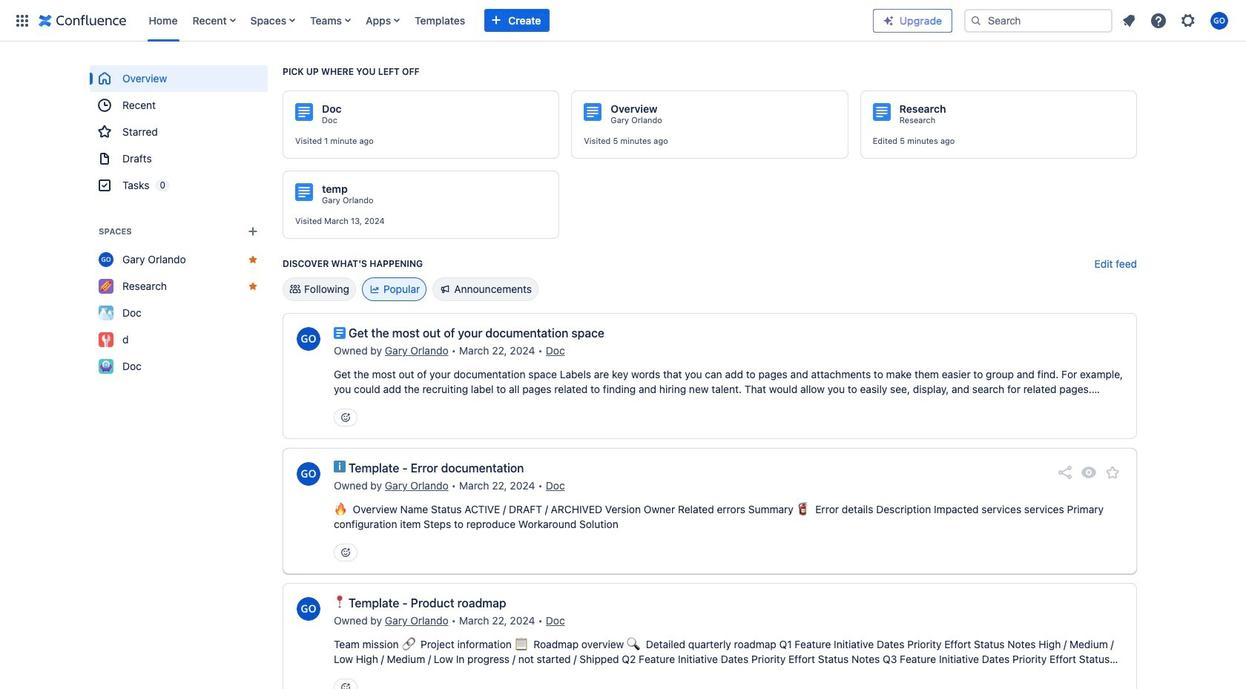 Task type: vqa. For each thing, say whether or not it's contained in the screenshot.
search box
yes



Task type: describe. For each thing, give the bounding box(es) containing it.
list for appswitcher icon
[[141, 0, 873, 41]]

search image
[[970, 14, 982, 26]]

global element
[[9, 0, 873, 41]]

help icon image
[[1150, 11, 1168, 29]]

1 more information about gary orlando image from the top
[[295, 326, 322, 352]]

share image
[[1056, 464, 1074, 481]]

2 more information about gary orlando image from the top
[[295, 461, 322, 487]]



Task type: locate. For each thing, give the bounding box(es) containing it.
1 vertical spatial add reaction image
[[340, 682, 352, 689]]

list
[[141, 0, 873, 41], [1116, 7, 1237, 34]]

0 vertical spatial more information about gary orlando image
[[295, 326, 322, 352]]

unstar this space image
[[247, 254, 259, 266], [247, 280, 259, 292]]

:round_pushpin: image
[[334, 596, 346, 608], [334, 596, 346, 608]]

1 add reaction image from the top
[[340, 412, 352, 424]]

1 vertical spatial more information about gary orlando image
[[295, 461, 322, 487]]

appswitcher icon image
[[13, 11, 31, 29]]

2 unstar this space image from the top
[[247, 280, 259, 292]]

add reaction image
[[340, 412, 352, 424], [340, 682, 352, 689]]

premium image
[[883, 14, 895, 26]]

None search field
[[964, 9, 1113, 32]]

unwatch image
[[1080, 464, 1098, 481]]

Search field
[[964, 9, 1113, 32]]

0 vertical spatial unstar this space image
[[247, 254, 259, 266]]

1 vertical spatial unstar this space image
[[247, 280, 259, 292]]

notification icon image
[[1120, 11, 1138, 29]]

add reaction image
[[340, 547, 352, 559]]

2 add reaction image from the top
[[340, 682, 352, 689]]

banner
[[0, 0, 1246, 42]]

list for premium icon
[[1116, 7, 1237, 34]]

add reaction image for more information about gary orlando image
[[340, 682, 352, 689]]

star image
[[1104, 464, 1122, 481]]

1 horizontal spatial list
[[1116, 7, 1237, 34]]

1 unstar this space image from the top
[[247, 254, 259, 266]]

confluence image
[[39, 11, 126, 29], [39, 11, 126, 29]]

0 horizontal spatial list
[[141, 0, 873, 41]]

add reaction image for 1st more information about gary orlando icon from the top
[[340, 412, 352, 424]]

your profile and preferences image
[[1211, 11, 1229, 29]]

0 vertical spatial add reaction image
[[340, 412, 352, 424]]

settings icon image
[[1180, 11, 1197, 29]]

group
[[90, 65, 268, 199]]

more information about gary orlando image
[[295, 326, 322, 352], [295, 461, 322, 487]]

more information about gary orlando image
[[295, 596, 322, 622]]

create a space image
[[244, 223, 262, 240]]

:information_source: image
[[334, 461, 346, 473], [334, 461, 346, 473]]



